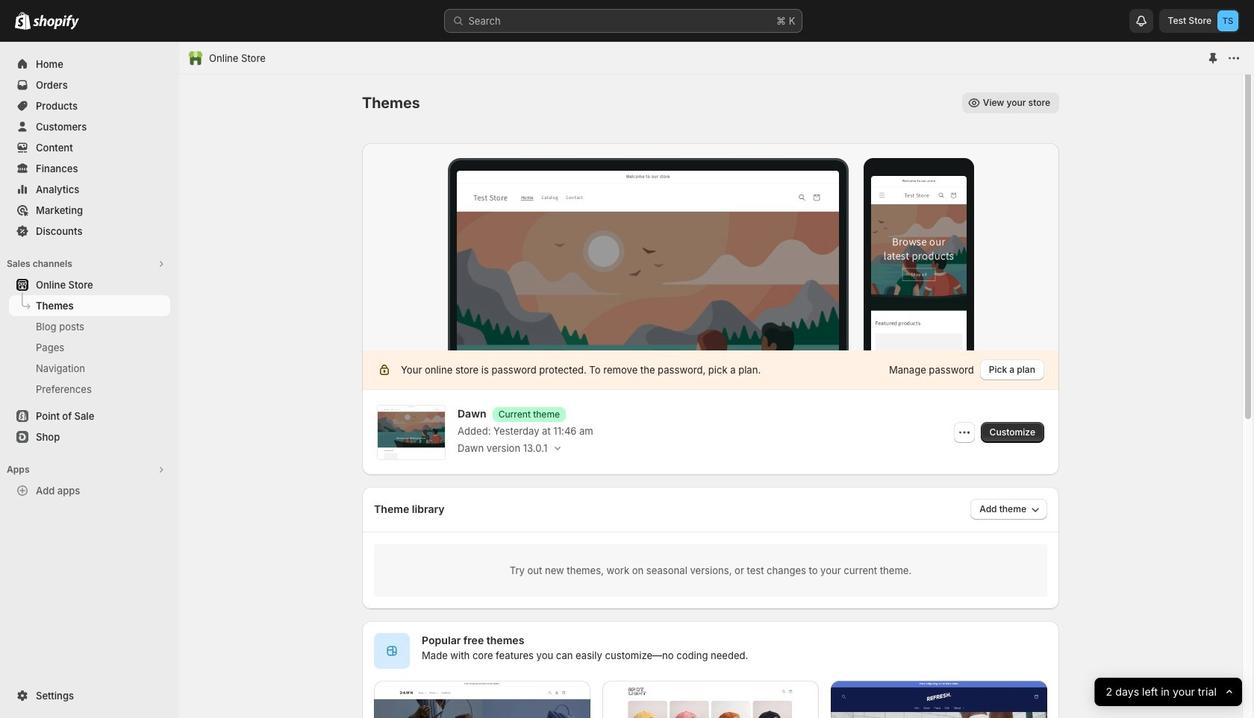 Task type: vqa. For each thing, say whether or not it's contained in the screenshot.
ONLINE STORE icon
yes



Task type: describe. For each thing, give the bounding box(es) containing it.
0 horizontal spatial shopify image
[[15, 12, 31, 30]]

test store image
[[1217, 10, 1238, 31]]

online store image
[[188, 51, 203, 66]]



Task type: locate. For each thing, give the bounding box(es) containing it.
1 horizontal spatial shopify image
[[33, 15, 79, 30]]

shopify image
[[15, 12, 31, 30], [33, 15, 79, 30]]



